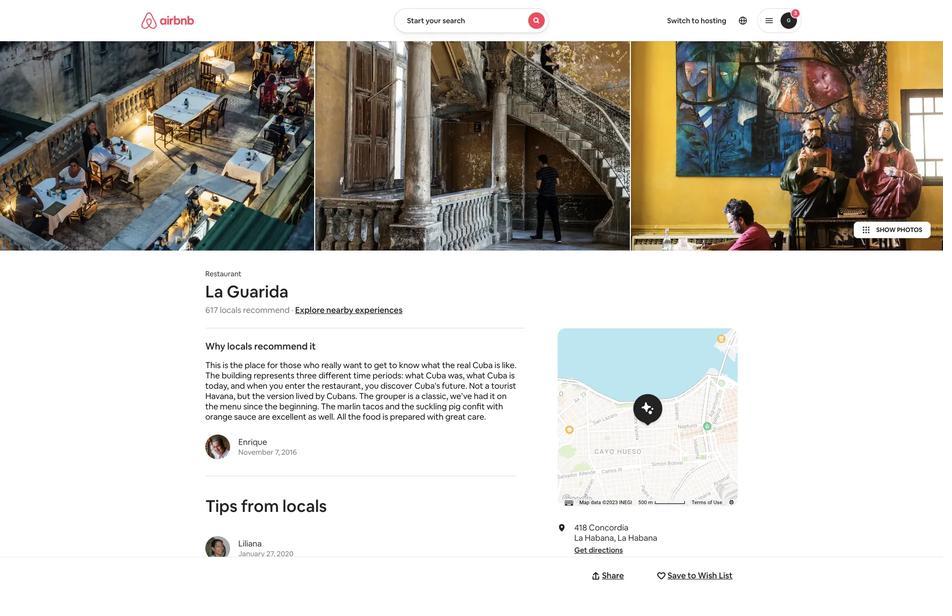 Task type: locate. For each thing, give the bounding box(es) containing it.
start
[[407, 16, 424, 25]]

terms of use
[[692, 500, 723, 506]]

as
[[308, 412, 317, 423]]

start your search button
[[394, 8, 549, 33]]

a right not
[[485, 381, 490, 392]]

map
[[580, 500, 590, 506]]

to right get
[[389, 360, 397, 371]]

0 horizontal spatial you
[[269, 381, 283, 392]]

search
[[443, 16, 465, 25]]

explore
[[295, 305, 325, 316]]

lived
[[296, 391, 314, 402]]

to right the save at the right of page
[[688, 571, 696, 582]]

liliana
[[238, 539, 262, 550]]

to right switch
[[692, 16, 700, 25]]

1 you from the left
[[269, 381, 283, 392]]

with
[[487, 402, 503, 413], [427, 412, 444, 423]]

locals right 617
[[220, 305, 241, 316]]

food
[[363, 412, 381, 423]]

cuba right real
[[473, 360, 493, 371]]

0 vertical spatial recommend
[[243, 305, 290, 316]]

not
[[469, 381, 483, 392]]

with left the great
[[427, 412, 444, 423]]

report errors in the road map or imagery to google image
[[729, 500, 735, 506]]

1 horizontal spatial you
[[365, 381, 379, 392]]

map data ©2023 inegi
[[580, 500, 632, 506]]

the right since
[[265, 402, 278, 413]]

habana,
[[585, 533, 616, 544]]

the up havana, at the bottom left of the page
[[205, 371, 220, 382]]

the right enter
[[307, 381, 320, 392]]

to
[[692, 16, 700, 25], [364, 360, 372, 371], [389, 360, 397, 371], [688, 571, 696, 582]]

0 horizontal spatial with
[[427, 412, 444, 423]]

excellent
[[272, 412, 306, 423]]

the down discover
[[402, 402, 414, 413]]

the
[[205, 371, 220, 382], [359, 391, 374, 402], [321, 402, 336, 413]]

locals up place
[[227, 341, 252, 353]]

why locals recommend it
[[205, 341, 316, 353]]

la inside restaurant la guarida 617 locals recommend · explore nearby experiences
[[205, 281, 223, 303]]

500 m button
[[636, 500, 689, 507]]

1 horizontal spatial a
[[485, 381, 490, 392]]

the right but
[[252, 391, 265, 402]]

1 vertical spatial recommend
[[254, 341, 308, 353]]

discover
[[381, 381, 413, 392]]

1 horizontal spatial the
[[321, 402, 336, 413]]

get
[[374, 360, 387, 371]]

recommend up for
[[254, 341, 308, 353]]

photos
[[897, 226, 923, 234]]

beginning.
[[279, 402, 319, 413]]

january
[[238, 550, 265, 559]]

1 horizontal spatial and
[[385, 402, 400, 413]]

was,
[[448, 371, 465, 382]]

is
[[223, 360, 228, 371], [495, 360, 500, 371], [509, 371, 515, 382], [408, 391, 414, 402], [383, 412, 388, 423]]

menu
[[220, 402, 242, 413]]

0 vertical spatial locals
[[220, 305, 241, 316]]

1 horizontal spatial it
[[490, 391, 495, 402]]

the left all
[[321, 402, 336, 413]]

what
[[422, 360, 441, 371], [405, 371, 424, 382], [467, 371, 486, 382]]

Start your search search field
[[394, 8, 549, 33]]

enrique
[[238, 437, 267, 448]]

today,
[[205, 381, 229, 392]]

la up get
[[575, 533, 583, 544]]

1 vertical spatial it
[[490, 391, 495, 402]]

represents
[[254, 371, 295, 382]]

1 vertical spatial and
[[385, 402, 400, 413]]

the down time in the bottom left of the page
[[359, 391, 374, 402]]

a
[[485, 381, 490, 392], [415, 391, 420, 402]]

the
[[230, 360, 243, 371], [442, 360, 455, 371], [307, 381, 320, 392], [252, 391, 265, 402], [205, 402, 218, 413], [265, 402, 278, 413], [402, 402, 414, 413], [348, 412, 361, 423]]

this
[[205, 360, 221, 371]]

locals right 'from'
[[283, 496, 327, 517]]

·
[[292, 305, 294, 316]]

la up 617
[[205, 281, 223, 303]]

la up directions
[[618, 533, 627, 544]]

save to wish list button
[[655, 566, 738, 587]]

with right care.
[[487, 402, 503, 413]]

profile element
[[562, 0, 802, 41]]

you up tacos
[[365, 381, 379, 392]]

three
[[296, 371, 317, 382]]

3
[[794, 10, 797, 17]]

who
[[303, 360, 320, 371]]

share
[[602, 571, 624, 582]]

a left classic,
[[415, 391, 420, 402]]

tacos
[[363, 402, 384, 413]]

and left "when"
[[231, 381, 245, 392]]

grouper
[[376, 391, 406, 402]]

0 horizontal spatial la
[[205, 281, 223, 303]]

sauce
[[234, 412, 256, 423]]

pig
[[449, 402, 461, 413]]

1 vertical spatial locals
[[227, 341, 252, 353]]

photo of la guarida image
[[0, 41, 314, 251], [0, 41, 314, 251]]

is left like.
[[495, 360, 500, 371]]

experiences
[[355, 305, 403, 316]]

and
[[231, 381, 245, 392], [385, 402, 400, 413]]

when
[[247, 381, 268, 392]]

what up cuba's
[[422, 360, 441, 371]]

2 you from the left
[[365, 381, 379, 392]]

0 vertical spatial and
[[231, 381, 245, 392]]

use
[[714, 500, 723, 506]]

and right tacos
[[385, 402, 400, 413]]

by
[[316, 391, 325, 402]]

like.
[[502, 360, 517, 371]]

recommend down guarida on the left
[[243, 305, 290, 316]]

it up who
[[310, 341, 316, 353]]

0 vertical spatial it
[[310, 341, 316, 353]]

this is the place for those who really want to get to know what the real cuba is like. the building represents three different time periods: what cuba was, what cuba is today, and when you enter the restaurant, you discover cuba's future. not a tourist havana, but the version lived by cubans.   the grouper is a classic, we've had it on the menu since the beginning. the marlin tacos and the suckling pig confit with orange sauce are excellent as well. all the food is prepared with great care.
[[205, 360, 517, 423]]

the left real
[[442, 360, 455, 371]]

had
[[474, 391, 488, 402]]

it
[[310, 341, 316, 353], [490, 391, 495, 402]]

locals inside restaurant la guarida 617 locals recommend · explore nearby experiences
[[220, 305, 241, 316]]

what right was,
[[467, 371, 486, 382]]

liliana image
[[205, 537, 230, 562]]

la
[[205, 281, 223, 303], [575, 533, 583, 544], [618, 533, 627, 544]]

is left cuba's
[[408, 391, 414, 402]]

it inside 'this is the place for those who really want to get to know what the real cuba is like. the building represents three different time periods: what cuba was, what cuba is today, and when you enter the restaurant, you discover cuba's future. not a tourist havana, but the version lived by cubans.   the grouper is a classic, we've had it on the menu since the beginning. the marlin tacos and the suckling pig confit with orange sauce are excellent as well. all the food is prepared with great care.'
[[490, 391, 495, 402]]

share button
[[590, 566, 630, 587]]

you left enter
[[269, 381, 283, 392]]

locals
[[220, 305, 241, 316], [227, 341, 252, 353], [283, 496, 327, 517]]

those
[[280, 360, 302, 371]]

2 vertical spatial locals
[[283, 496, 327, 517]]

enrique image
[[205, 435, 230, 460]]

enrique image
[[205, 435, 230, 460]]

you
[[269, 381, 283, 392], [365, 381, 379, 392]]

it left on
[[490, 391, 495, 402]]

500
[[639, 500, 647, 506]]

show photos button
[[854, 222, 931, 239]]

from
[[241, 496, 279, 517]]



Task type: describe. For each thing, give the bounding box(es) containing it.
explore nearby experiences button
[[295, 305, 403, 316]]

cuba's
[[415, 381, 440, 392]]

tips
[[205, 496, 238, 517]]

suckling
[[416, 402, 447, 413]]

google image
[[561, 494, 595, 507]]

tips from locals
[[205, 496, 327, 517]]

keyboard shortcuts image
[[565, 501, 573, 506]]

really
[[322, 360, 342, 371]]

cuba up on
[[487, 371, 508, 382]]

nearby
[[327, 305, 354, 316]]

of
[[708, 500, 713, 506]]

to inside button
[[688, 571, 696, 582]]

7,
[[275, 448, 280, 457]]

27,
[[266, 550, 275, 559]]

is right not
[[509, 371, 515, 382]]

start your search
[[407, 16, 465, 25]]

0 horizontal spatial it
[[310, 341, 316, 353]]

future.
[[442, 381, 467, 392]]

get directions link
[[575, 546, 623, 555]]

2 horizontal spatial the
[[359, 391, 374, 402]]

is right this
[[223, 360, 228, 371]]

get
[[575, 546, 588, 555]]

on
[[497, 391, 507, 402]]

liliana image
[[205, 537, 230, 562]]

cuba left was,
[[426, 371, 446, 382]]

guarida
[[227, 281, 289, 303]]

617
[[205, 305, 218, 316]]

switch
[[667, 16, 691, 25]]

terms
[[692, 500, 707, 506]]

switch to hosting
[[667, 16, 727, 25]]

orange
[[205, 412, 232, 423]]

concordia
[[589, 523, 629, 534]]

well.
[[318, 412, 335, 423]]

switch to hosting link
[[661, 10, 733, 31]]

500 m
[[639, 500, 654, 506]]

wish
[[698, 571, 717, 582]]

marlin
[[337, 402, 361, 413]]

restaurant
[[205, 270, 242, 279]]

tourist
[[491, 381, 516, 392]]

418 concordia la habana, la habana get directions
[[575, 523, 658, 555]]

show photos
[[877, 226, 923, 234]]

since
[[243, 402, 263, 413]]

great
[[446, 412, 466, 423]]

2016
[[282, 448, 297, 457]]

prepared
[[390, 412, 425, 423]]

november
[[238, 448, 274, 457]]

1 horizontal spatial la
[[575, 533, 583, 544]]

but
[[237, 391, 250, 402]]

to inside profile element
[[692, 16, 700, 25]]

2020
[[277, 550, 294, 559]]

directions
[[589, 546, 623, 555]]

save
[[668, 571, 686, 582]]

confit
[[463, 402, 485, 413]]

recommend inside restaurant la guarida 617 locals recommend · explore nearby experiences
[[243, 305, 290, 316]]

is right food at the bottom left of the page
[[383, 412, 388, 423]]

real
[[457, 360, 471, 371]]

the left the menu
[[205, 402, 218, 413]]

cubans.
[[327, 391, 357, 402]]

we've
[[450, 391, 472, 402]]

©2023
[[603, 500, 618, 506]]

list
[[719, 571, 733, 582]]

0 horizontal spatial a
[[415, 391, 420, 402]]

2 horizontal spatial la
[[618, 533, 627, 544]]

liliana january 27, 2020
[[238, 539, 294, 559]]

enrique november 7, 2016
[[238, 437, 297, 457]]

what right periods:
[[405, 371, 424, 382]]

classic,
[[422, 391, 448, 402]]

418
[[575, 523, 587, 534]]

map region
[[474, 279, 870, 543]]

why
[[205, 341, 225, 353]]

0 horizontal spatial and
[[231, 381, 245, 392]]

1 horizontal spatial with
[[487, 402, 503, 413]]

version
[[267, 391, 294, 402]]

0 horizontal spatial the
[[205, 371, 220, 382]]

restaurant la guarida 617 locals recommend · explore nearby experiences
[[205, 270, 403, 316]]

to left get
[[364, 360, 372, 371]]

for
[[267, 360, 278, 371]]

the left place
[[230, 360, 243, 371]]

the right all
[[348, 412, 361, 423]]

data
[[591, 500, 601, 506]]

periods:
[[373, 371, 403, 382]]

habana
[[628, 533, 658, 544]]

building
[[222, 371, 252, 382]]

want
[[343, 360, 362, 371]]

havana,
[[205, 391, 235, 402]]

different
[[319, 371, 352, 382]]

3 button
[[758, 8, 802, 33]]

m
[[649, 500, 653, 506]]

all
[[337, 412, 346, 423]]

care.
[[468, 412, 486, 423]]

place
[[245, 360, 265, 371]]

enter
[[285, 381, 305, 392]]

time
[[354, 371, 371, 382]]



Task type: vqa. For each thing, say whether or not it's contained in the screenshot.
Date Add dates
no



